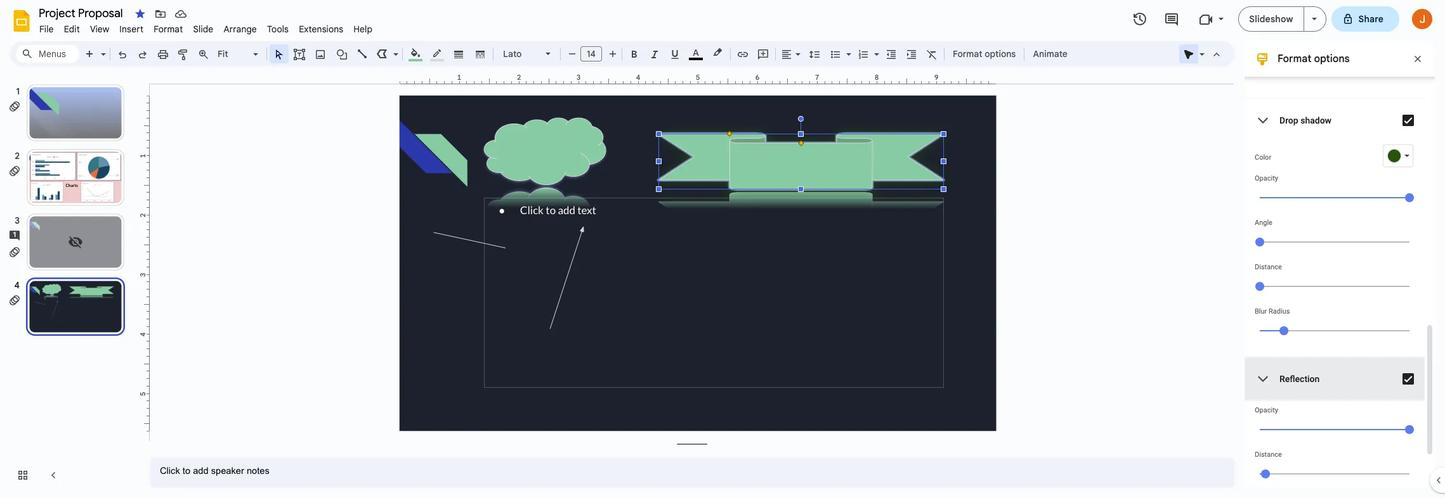 Task type: describe. For each thing, give the bounding box(es) containing it.
blur
[[1255, 308, 1268, 316]]

border dash list. line dash: solid selected. option
[[473, 45, 488, 63]]

border color: dark 2 light gray 1 image
[[430, 45, 445, 62]]

2 opacity slider from the top
[[1255, 415, 1415, 444]]

Font size field
[[581, 46, 607, 65]]

slideshow button
[[1239, 6, 1305, 32]]

1 opacity slider from the top
[[1255, 183, 1415, 212]]

mode and view toolbar
[[1179, 41, 1227, 67]]

tools menu item
[[262, 22, 294, 37]]

lato
[[503, 48, 522, 60]]

fill color: light 2 #82c7a5, close to light cyan 1 image
[[408, 45, 423, 62]]

opacity for second "opacity" slider from the bottom of the format options section
[[1255, 175, 1279, 183]]

radius
[[1269, 308, 1291, 316]]

insert image image
[[313, 45, 328, 63]]

tools
[[267, 23, 289, 35]]

distance for first distance slider from the top
[[1255, 263, 1283, 272]]

shadow
[[1301, 116, 1332, 126]]

line & paragraph spacing image
[[808, 45, 822, 63]]

distance image for 2nd distance slider from the top of the format options section
[[1262, 470, 1271, 479]]

options inside button
[[985, 48, 1016, 60]]

border weight list. 1px selected. option
[[452, 45, 466, 63]]

insert
[[120, 23, 144, 35]]

share button
[[1332, 6, 1400, 32]]

format inside button
[[953, 48, 983, 60]]

blur radius
[[1255, 308, 1291, 316]]

slideshow
[[1250, 13, 1294, 25]]

format options application
[[0, 0, 1446, 499]]

select line image
[[390, 46, 399, 50]]

blur radius slider
[[1255, 316, 1415, 345]]

drop shadow tab
[[1245, 99, 1425, 142]]

reflection tab
[[1245, 358, 1425, 401]]

slide
[[193, 23, 213, 35]]

share
[[1359, 13, 1384, 25]]

arrange
[[224, 23, 257, 35]]

menu bar banner
[[0, 0, 1446, 499]]

presentation options image
[[1312, 18, 1317, 20]]

insert menu item
[[114, 22, 149, 37]]

format menu item
[[149, 22, 188, 37]]

format inside menu item
[[154, 23, 183, 35]]

file menu item
[[34, 22, 59, 37]]



Task type: vqa. For each thing, say whether or not it's contained in the screenshot.
The Theme "Button"
no



Task type: locate. For each thing, give the bounding box(es) containing it.
extensions menu item
[[294, 22, 349, 37]]

help
[[354, 23, 373, 35]]

format options inside the format options button
[[953, 48, 1016, 60]]

menu bar inside menu bar "banner"
[[34, 17, 378, 37]]

angle image
[[1256, 238, 1265, 247]]

Menus field
[[16, 45, 79, 63]]

1 vertical spatial opacity image
[[1406, 426, 1415, 435]]

0 vertical spatial distance slider
[[1255, 272, 1415, 301]]

blur radius image
[[1280, 327, 1289, 336]]

1 vertical spatial opacity
[[1255, 407, 1279, 415]]

options inside section
[[1315, 53, 1350, 65]]

Star checkbox
[[131, 5, 149, 23]]

edit
[[64, 23, 80, 35]]

help menu item
[[349, 22, 378, 37]]

format options section
[[1245, 0, 1436, 499]]

1 vertical spatial distance
[[1255, 451, 1283, 460]]

2 distance from the top
[[1255, 451, 1283, 460]]

drop
[[1280, 116, 1299, 126]]

1 distance slider from the top
[[1255, 272, 1415, 301]]

Zoom field
[[214, 45, 264, 63]]

Zoom text field
[[216, 45, 251, 63]]

1 horizontal spatial options
[[1315, 53, 1350, 65]]

distance
[[1255, 263, 1283, 272], [1255, 451, 1283, 460]]

opacity slider
[[1255, 183, 1415, 212], [1255, 415, 1415, 444]]

2 horizontal spatial format
[[1278, 53, 1312, 65]]

2 distance slider from the top
[[1255, 460, 1415, 489]]

Toggle reflection checkbox
[[1396, 367, 1422, 392]]

menu bar
[[34, 17, 378, 37]]

options
[[985, 48, 1016, 60], [1315, 53, 1350, 65]]

edit menu item
[[59, 22, 85, 37]]

navigation
[[0, 72, 140, 499]]

2 opacity image from the top
[[1406, 426, 1415, 435]]

view
[[90, 23, 109, 35]]

0 vertical spatial distance image
[[1256, 282, 1265, 291]]

0 horizontal spatial format
[[154, 23, 183, 35]]

format options button
[[948, 44, 1022, 63]]

text color image
[[689, 45, 703, 60]]

distance image
[[1256, 282, 1265, 291], [1262, 470, 1271, 479]]

new slide with layout image
[[98, 46, 106, 50]]

shape image
[[335, 45, 349, 63]]

0 vertical spatial opacity
[[1255, 175, 1279, 183]]

opacity
[[1255, 175, 1279, 183], [1255, 407, 1279, 415]]

format options
[[953, 48, 1016, 60], [1278, 53, 1350, 65]]

1 opacity image from the top
[[1406, 194, 1415, 202]]

0 horizontal spatial options
[[985, 48, 1016, 60]]

0 horizontal spatial format options
[[953, 48, 1016, 60]]

highlight color image
[[711, 45, 725, 60]]

live pointer settings image
[[1197, 46, 1205, 50]]

view menu item
[[85, 22, 114, 37]]

angle
[[1255, 219, 1273, 227]]

opacity slider up angle slider
[[1255, 183, 1415, 212]]

extensions
[[299, 23, 344, 35]]

options left animate on the right top of the page
[[985, 48, 1016, 60]]

1 vertical spatial opacity slider
[[1255, 415, 1415, 444]]

1 opacity from the top
[[1255, 175, 1279, 183]]

angle slider
[[1255, 227, 1415, 256]]

opacity image
[[1406, 194, 1415, 202], [1406, 426, 1415, 435]]

font list. lato selected. option
[[503, 45, 538, 63]]

1 horizontal spatial format options
[[1278, 53, 1350, 65]]

format options inside format options section
[[1278, 53, 1350, 65]]

opacity slider down reflection tab
[[1255, 415, 1415, 444]]

reflection
[[1280, 374, 1320, 385]]

main toolbar
[[79, 0, 1074, 492]]

1 vertical spatial distance image
[[1262, 470, 1271, 479]]

slide menu item
[[188, 22, 219, 37]]

1 vertical spatial distance slider
[[1255, 460, 1415, 489]]

Rename text field
[[34, 5, 130, 20]]

Toggle shadow checkbox
[[1396, 108, 1422, 133]]

drop shadow
[[1280, 116, 1332, 126]]

format
[[154, 23, 183, 35], [953, 48, 983, 60], [1278, 53, 1312, 65]]

menu bar containing file
[[34, 17, 378, 37]]

2 opacity from the top
[[1255, 407, 1279, 415]]

1 horizontal spatial format
[[953, 48, 983, 60]]

animate button
[[1028, 44, 1074, 63]]

0 vertical spatial opacity image
[[1406, 194, 1415, 202]]

color
[[1255, 154, 1272, 162]]

options down presentation options 'image' on the top right of the page
[[1315, 53, 1350, 65]]

1 distance from the top
[[1255, 263, 1283, 272]]

opacity for 2nd "opacity" slider from the top
[[1255, 407, 1279, 415]]

0 vertical spatial opacity slider
[[1255, 183, 1415, 212]]

distance slider
[[1255, 272, 1415, 301], [1255, 460, 1415, 489]]

distance image for first distance slider from the top
[[1256, 282, 1265, 291]]

format inside section
[[1278, 53, 1312, 65]]

animate
[[1034, 48, 1068, 60]]

0 vertical spatial distance
[[1255, 263, 1283, 272]]

navigation inside format options application
[[0, 72, 140, 499]]

arrange menu item
[[219, 22, 262, 37]]

Font size text field
[[581, 46, 602, 62]]

file
[[39, 23, 54, 35]]

distance for 2nd distance slider from the top of the format options section
[[1255, 451, 1283, 460]]



